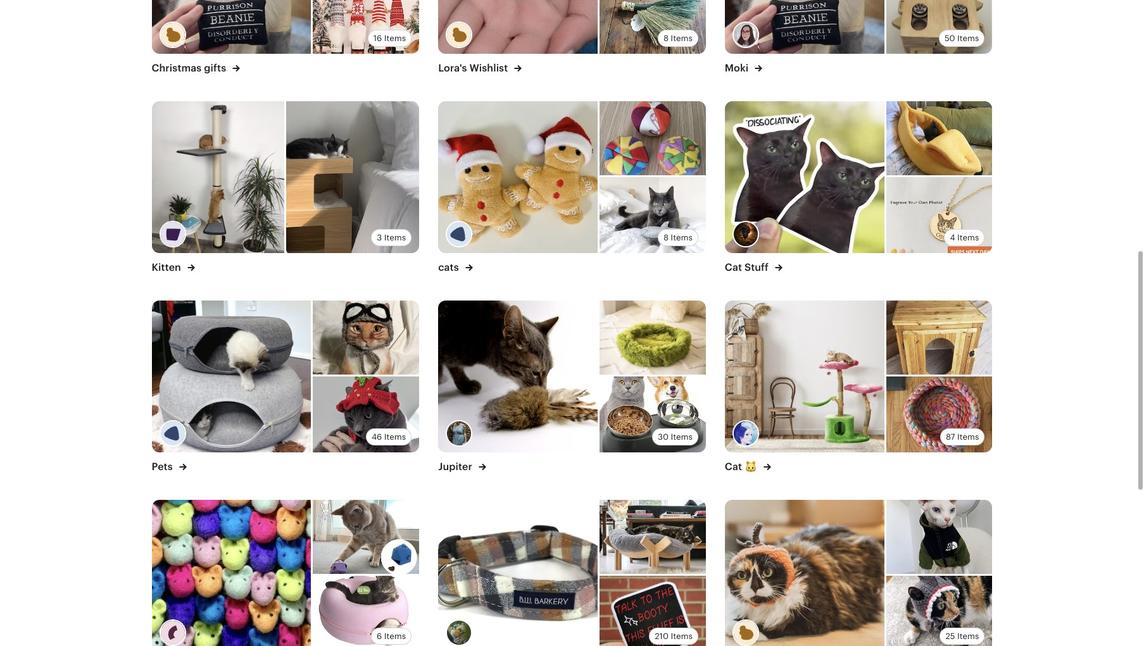 Task type: vqa. For each thing, say whether or not it's contained in the screenshot.


Task type: locate. For each thing, give the bounding box(es) containing it.
2 8 items from the top
[[664, 233, 693, 243]]

cat left stuff on the right of page
[[725, 262, 742, 274]]

items for jupiter
[[671, 433, 693, 442]]

8 for lora's wishlist
[[664, 34, 669, 43]]

aviator hat, hat for pets, hats for cats, halloween, pet costumes, cat costumes, crochet hat, pilot hat, pet hats, ready made, oona patterns image
[[313, 301, 419, 377]]

50
[[945, 34, 956, 43]]

0 vertical spatial cat
[[725, 262, 742, 274]]

cat stuff link
[[725, 261, 783, 274]]

gnome christmas wine bottle cover, wine bottle bags,decorative wine bottle toppers, christmas decorations, table decorations, wine gift bag, image
[[313, 0, 419, 54]]

jupiter
[[438, 461, 475, 473]]

jordan image
[[446, 421, 473, 447]]

6
[[377, 632, 382, 642]]

8
[[664, 34, 669, 43], [664, 233, 669, 243]]

items
[[384, 34, 406, 43], [671, 34, 693, 43], [958, 34, 980, 43], [384, 233, 406, 243], [671, 233, 693, 243], [958, 233, 980, 243], [384, 433, 406, 442], [671, 433, 693, 442], [958, 433, 980, 442], [384, 632, 406, 642], [671, 632, 693, 642], [958, 632, 980, 642]]

jupiter link
[[438, 461, 486, 474]]

925 sterling silver tree of life charm pendant, dainty tree of life necklace,  family tree jewelry, mom grandma gift image
[[438, 0, 598, 54]]

1 vertical spatial 8
[[664, 233, 669, 243]]

0 vertical spatial 8 items
[[664, 34, 693, 43]]

87 items
[[946, 433, 980, 442]]

46 items
[[372, 433, 406, 442]]

210
[[655, 632, 669, 642]]

cat left 🐱 at the bottom right
[[725, 461, 742, 473]]

87
[[946, 433, 956, 442]]

santa gingerbread christmas catnip cat toy image
[[438, 101, 598, 253]]

25
[[946, 632, 956, 642]]

2 cat from the top
[[725, 461, 742, 473]]

three colors of cat coat, color blocking coat for hairless cat, winter cat clothing, gift for cat lover image
[[887, 501, 993, 577]]

moki
[[725, 62, 751, 74]]

1 cat from the top
[[725, 262, 742, 274]]

1 8 items from the top
[[664, 34, 693, 43]]

1 vertical spatial 8 items
[[664, 233, 693, 243]]

kitten
[[152, 262, 184, 274]]

cat 🐱 link
[[725, 461, 771, 474]]

rabbit fur and feathers cat toy, ethical fur, fetch toy, teaser toy, rattle cat toy, real rabbit fur cat toy image
[[438, 301, 598, 453]]

46
[[372, 433, 382, 442]]

4 items
[[950, 233, 980, 243]]

prison name board cat toy, custom cat toy catnip toy personalized cat toy funny cat toy handmade cat toy costume jail name board cat toy image
[[152, 0, 311, 54], [725, 0, 885, 54]]

the fireside plaid flannel  dog collar for small to large dogs image
[[438, 501, 598, 647]]

2 8 from the top
[[664, 233, 669, 243]]

lora's wishlist link
[[438, 62, 522, 75]]

charity cat shark kicker image
[[600, 177, 706, 253]]

prison name board cat toy, custom cat toy catnip toy personalized cat toy funny cat toy handmade cat toy costume jail name board cat toy image for moki
[[725, 0, 885, 54]]

1 prison name board cat toy, custom cat toy catnip toy personalized cat toy funny cat toy handmade cat toy costume jail name board cat toy image from the left
[[152, 0, 311, 54]]

christmas gifts
[[152, 62, 229, 74]]

cat for cat 🐱
[[725, 461, 742, 473]]

cat 🐱
[[725, 461, 760, 473]]

1 8 from the top
[[664, 34, 669, 43]]

cat tunnel bed - felt cat bed, cat tunnel, unique cat bed, warming cat bed, cat cave bed, donut cat bed, cat cave, cozy cat bed, cat gifts image
[[152, 301, 311, 453]]

cat stuff
[[725, 262, 771, 274]]

30 items
[[658, 433, 693, 442]]

2 prison name board cat toy, custom cat toy catnip toy personalized cat toy funny cat toy handmade cat toy costume jail name board cat toy image from the left
[[725, 0, 885, 54]]

0 horizontal spatial prison name board cat toy, custom cat toy catnip toy personalized cat toy funny cat toy handmade cat toy costume jail name board cat toy image
[[152, 0, 311, 54]]

molly image
[[733, 221, 759, 248]]

4
[[950, 233, 956, 243]]

three handmade fleece balls for cats.  tinkle balls. cat toy image
[[600, 101, 706, 177]]

items for lora's wishlist
[[671, 34, 693, 43]]

items for cat 🐱
[[958, 433, 980, 442]]

1 vertical spatial cat
[[725, 461, 742, 473]]

8 items
[[664, 34, 693, 43], [664, 233, 693, 243]]

8 items for lora's wishlist
[[664, 34, 693, 43]]

cat
[[725, 262, 742, 274], [725, 461, 742, 473]]

1 horizontal spatial prison name board cat toy, custom cat toy catnip toy personalized cat toy funny cat toy handmade cat toy costume jail name board cat toy image
[[725, 0, 885, 54]]

210 items
[[655, 632, 693, 642]]

6 items
[[377, 632, 406, 642]]

0 vertical spatial 8
[[664, 34, 669, 43]]

wooden cat tree tower, wood floral cat tree tower, modern cat tree, cat furniture, cat gift, luxury cat condo, flower cat tree, size xl image
[[725, 301, 885, 453]]

16 items
[[374, 34, 406, 43]]



Task type: describe. For each thing, give the bounding box(es) containing it.
cats
[[438, 262, 462, 274]]

items for cats
[[671, 233, 693, 243]]

dog puzzle 3 tired/multi level interactive cognitive treat dispenser image
[[887, 0, 993, 54]]

items for pets
[[384, 433, 406, 442]]

items for cat stuff
[[958, 233, 980, 243]]

irina image
[[733, 22, 759, 48]]

kitten link
[[152, 261, 195, 274]]

custom pet portrait necklace jewelry gift dog animal lovers gift pet loss gifts for women cat mom jewelry cat lover gift personalized gift image
[[887, 177, 993, 253]]

little shark cat hat cat costumes cat clothings cat accessories pet supplies pet clothings pet accessories pet hat image
[[887, 577, 993, 647]]

prison name board cat toy, custom cat toy catnip toy personalized cat toy funny cat toy handmade cat toy costume jail name board cat toy image for christmas gifts
[[152, 0, 311, 54]]

items for moki
[[958, 34, 980, 43]]

romi image
[[446, 620, 473, 647]]

3 items
[[377, 233, 406, 243]]

litter robot 3 / 4 compatible cedar enclosure image
[[887, 301, 993, 377]]

gifts
[[204, 62, 226, 74]]

moki link
[[725, 62, 763, 75]]

large green sheepskin cat bed | sheepskin dog bed | cat pouf | dog pouf | sheepskin cat mat | dog mat | green pet bed | fur pet bed image
[[600, 301, 706, 377]]

pumpkin cat hat cat accessories cat costumes cat supplies cat clothing pet costumes pet accessories pet supplies pet clothing image
[[725, 501, 885, 647]]

items for christmas gifts
[[384, 34, 406, 43]]

cats link
[[438, 261, 473, 274]]

wool mouse cat toy - choose your color image
[[152, 501, 311, 647]]

pets link
[[152, 461, 187, 474]]

50 items
[[945, 34, 980, 43]]

chunky crocheted cat bed in rainbow riot image
[[887, 377, 993, 453]]

cat for cat stuff
[[725, 262, 742, 274]]

lora's wishlist
[[438, 62, 511, 74]]

8 for cats
[[664, 233, 669, 243]]

pets
[[152, 461, 175, 473]]

christmas
[[152, 62, 202, 74]]

8 items for cats
[[664, 233, 693, 243]]

16
[[374, 34, 382, 43]]

cat bed with pillow / cat furniture / cat house / made of plywood / cat lover gift image
[[600, 501, 706, 577]]

nicole image
[[733, 421, 759, 447]]

lora's
[[438, 62, 467, 74]]

elevated cat food bowls with silicone feeding mat for cats, kittens, small dogs - anti-stress raised stainless steel pet bowl image
[[600, 377, 706, 453]]

hen's wing whisk broom, hand tied, havencroft farm broom, natural broom corn, functional art broom image
[[600, 0, 706, 54]]

25 items
[[946, 632, 980, 642]]

wishlist
[[470, 62, 508, 74]]

items for kitten
[[384, 233, 406, 243]]

🐱
[[745, 461, 758, 473]]

d20 treat dispenser for cats, slow feeder cat toy, upgraded - adjustable hole size from beginner to expert level image
[[313, 501, 419, 577]]

cat tree, cat scratching post, cat scratch, cat wall furniture, cat tower, modern cat furniture, scratching post, cat shelves, gift for cats image
[[152, 101, 285, 253]]

handmade banana cat and dog bed - contemporary pet furniture, cat bed cave, adorable cat bed, stylish cat furniture, perfect gift for cat image
[[887, 101, 993, 177]]

stuff
[[745, 262, 769, 274]]

cat hat | crochet | knitted | letterbox gift | handmade | cat lady | fur buddy | accessories | new pet | friend | strawberry | image
[[313, 377, 419, 453]]

30
[[658, 433, 669, 442]]

e&p pets cat tree modern - wooden cat condo tower with hammock - for small and large indoor cats image
[[287, 101, 419, 253]]

3
[[377, 233, 382, 243]]

dissociating sticker, zoning out black cat meme, dissociative sticker, mental health decal image
[[725, 101, 885, 253]]

cattasaurus peekaboo cat cave (pink), cat donut, cat tunnel bed indoor cats for large cats, multiple cats, for cats up to 30lbs,pink cat bed image
[[313, 577, 419, 647]]

dog patch for working dog, dog in training - perfect for dog vest and gear image
[[600, 577, 706, 647]]

christmas gifts link
[[152, 62, 240, 75]]



